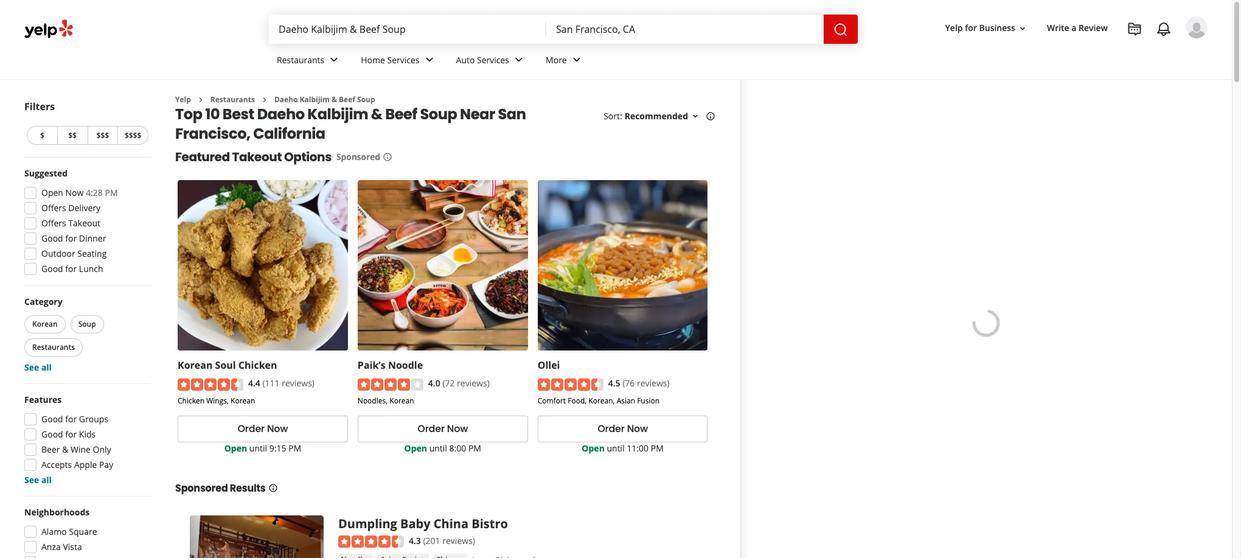 Task type: describe. For each thing, give the bounding box(es) containing it.
yelp for business button
[[941, 17, 1033, 39]]

(111
[[263, 378, 280, 389]]

delivery
[[68, 202, 100, 214]]

group containing neighborhoods
[[21, 506, 151, 558]]

write a review link
[[1043, 17, 1113, 39]]

home
[[361, 54, 385, 65]]

open until 8:00 pm
[[404, 442, 481, 454]]

order for korean soul chicken
[[238, 422, 265, 436]]

apple
[[74, 459, 97, 470]]

$
[[40, 130, 44, 141]]

korean up 4.4 star rating image
[[178, 359, 213, 372]]

$$$$ button
[[118, 126, 149, 145]]

featured takeout options
[[175, 149, 332, 166]]

food,
[[568, 395, 587, 406]]

open until 9:15 pm
[[224, 442, 301, 454]]

options
[[284, 149, 332, 166]]

good for good for groups
[[41, 413, 63, 425]]

sponsored results
[[175, 481, 266, 495]]

dinner
[[79, 233, 106, 244]]

0 horizontal spatial restaurants link
[[210, 94, 255, 105]]

soup inside soup button
[[78, 319, 96, 329]]

services for home services
[[387, 54, 420, 65]]

top
[[175, 104, 202, 124]]

(201
[[423, 535, 440, 546]]

3 until from the left
[[607, 442, 625, 454]]

chicken wings, korean
[[178, 395, 255, 406]]

now inside group
[[65, 187, 84, 198]]

order now for korean soul chicken
[[238, 422, 288, 436]]

alamo square
[[41, 526, 97, 537]]

noodles,
[[358, 395, 388, 406]]

group containing category
[[22, 296, 151, 374]]

suggested
[[24, 167, 68, 179]]

accepts
[[41, 459, 72, 470]]

alamo
[[41, 526, 67, 537]]

groups
[[79, 413, 108, 425]]

sponsored for sponsored
[[337, 151, 380, 163]]

beer & wine only
[[41, 444, 111, 455]]

16 chevron down v2 image for recommended
[[691, 112, 701, 121]]

daeho right 16 chevron right v2 icon
[[274, 94, 298, 105]]

services for auto services
[[477, 54, 509, 65]]

auto services
[[456, 54, 509, 65]]

4:28
[[86, 187, 103, 198]]

$$$
[[97, 130, 109, 141]]

open for ollei
[[582, 442, 605, 454]]

daeho kalbijim & beef soup link
[[274, 94, 375, 105]]

0 horizontal spatial 16 info v2 image
[[268, 483, 278, 493]]

pay
[[99, 459, 113, 470]]

comfort food, korean, asian fusion
[[538, 395, 660, 406]]

auto services link
[[446, 44, 536, 79]]

san
[[498, 104, 526, 124]]

4.5 (76 reviews)
[[608, 378, 670, 389]]

yelp for yelp link
[[175, 94, 191, 105]]

noodles, korean order now
[[358, 395, 468, 436]]

home services
[[361, 54, 420, 65]]

only
[[93, 444, 111, 455]]

for for groups
[[65, 413, 77, 425]]

$$$$
[[125, 130, 141, 141]]

daeho inside top 10 best daeho kalbijim & beef soup near san francisco, california
[[257, 104, 305, 124]]

dumpling baby china bistro
[[338, 515, 508, 532]]

good for good for lunch
[[41, 263, 63, 275]]

kalbijim up "california"
[[300, 94, 330, 105]]

16 chevron right v2 image
[[196, 95, 206, 105]]

4.4
[[248, 378, 260, 389]]

beer
[[41, 444, 60, 455]]

kalbijim inside top 10 best daeho kalbijim & beef soup near san francisco, california
[[308, 104, 368, 124]]

seating
[[77, 248, 107, 259]]

recommended
[[625, 110, 688, 122]]

a
[[1072, 22, 1077, 34]]

$$$ button
[[87, 126, 118, 145]]

baby
[[401, 515, 431, 532]]

more link
[[536, 44, 594, 79]]

open down suggested
[[41, 187, 63, 198]]

open for paik's noodle
[[404, 442, 427, 454]]

pm for ollei
[[651, 442, 664, 454]]

offers takeout
[[41, 217, 100, 229]]

24 chevron down v2 image for auto services
[[512, 53, 527, 67]]

0 vertical spatial chicken
[[239, 359, 277, 372]]

dumpling
[[338, 515, 397, 532]]

open until 11:00 pm
[[582, 442, 664, 454]]

noodle
[[388, 359, 423, 372]]

featured
[[175, 149, 230, 166]]

until for noodle
[[429, 442, 447, 454]]

good for good for kids
[[41, 428, 63, 440]]

recommended button
[[625, 110, 701, 122]]

16 chevron right v2 image
[[260, 95, 270, 105]]

pm for korean soul chicken
[[289, 442, 301, 454]]

0 vertical spatial restaurants link
[[267, 44, 351, 79]]

lunch
[[79, 263, 103, 275]]

francisco,
[[175, 124, 250, 144]]

$$
[[68, 130, 77, 141]]

Near text field
[[556, 23, 814, 36]]

order for ollei
[[598, 422, 625, 436]]

4.4 star rating image
[[178, 378, 243, 391]]

4.3 (201 reviews)
[[409, 535, 475, 546]]

business categories element
[[267, 44, 1208, 79]]

order now link for noodle
[[358, 415, 528, 442]]

korean,
[[589, 395, 615, 406]]

8:00
[[449, 442, 466, 454]]

outdoor
[[41, 248, 75, 259]]

order now for ollei
[[598, 422, 648, 436]]

16 info v2 image for top 10 best daeho kalbijim & beef soup near san francisco, california
[[706, 112, 716, 121]]

see for category
[[24, 362, 39, 373]]

for for dinner
[[65, 233, 77, 244]]

results
[[230, 481, 266, 495]]

offers for offers delivery
[[41, 202, 66, 214]]

anza vista
[[41, 541, 82, 553]]

search image
[[834, 22, 848, 37]]

4.3 star rating image
[[338, 536, 404, 548]]

daeho kalbijim & beef soup
[[274, 94, 375, 105]]

korean soul chicken link
[[178, 359, 277, 372]]

soup inside top 10 best daeho kalbijim & beef soup near san francisco, california
[[420, 104, 457, 124]]

24 chevron down v2 image
[[570, 53, 584, 67]]

4.0
[[428, 378, 440, 389]]

kids
[[79, 428, 96, 440]]

bistro
[[472, 515, 508, 532]]

pm for paik's noodle
[[469, 442, 481, 454]]



Task type: vqa. For each thing, say whether or not it's contained in the screenshot.


Task type: locate. For each thing, give the bounding box(es) containing it.
fusion
[[637, 395, 660, 406]]

restaurants up daeho kalbijim & beef soup link
[[277, 54, 325, 65]]

0 horizontal spatial takeout
[[68, 217, 100, 229]]

for down outdoor seating
[[65, 263, 77, 275]]

1 horizontal spatial order now link
[[358, 415, 528, 442]]

now up offers delivery
[[65, 187, 84, 198]]

2 horizontal spatial order now link
[[538, 415, 708, 442]]

for down offers takeout
[[65, 233, 77, 244]]

&
[[332, 94, 337, 105], [371, 104, 383, 124], [62, 444, 68, 455]]

2 all from the top
[[41, 474, 52, 486]]

see up the neighborhoods
[[24, 474, 39, 486]]

3 24 chevron down v2 image from the left
[[512, 53, 527, 67]]

0 horizontal spatial sponsored
[[175, 481, 228, 495]]

reviews) for paik's noodle
[[457, 378, 490, 389]]

good for dinner
[[41, 233, 106, 244]]

0 horizontal spatial 16 chevron down v2 image
[[691, 112, 701, 121]]

24 chevron down v2 image inside auto services link
[[512, 53, 527, 67]]

2 24 chevron down v2 image from the left
[[422, 53, 437, 67]]

pm right 11:00
[[651, 442, 664, 454]]

wings,
[[206, 395, 229, 406]]

(76
[[623, 378, 635, 389]]

offers up offers takeout
[[41, 202, 66, 214]]

order up open until 9:15 pm
[[238, 422, 265, 436]]

0 vertical spatial takeout
[[232, 149, 282, 166]]

24 chevron down v2 image for restaurants
[[327, 53, 342, 67]]

pm right 8:00 at left bottom
[[469, 442, 481, 454]]

takeout down delivery
[[68, 217, 100, 229]]

1 vertical spatial restaurants link
[[210, 94, 255, 105]]

auto
[[456, 54, 475, 65]]

reviews) up fusion
[[637, 378, 670, 389]]

yelp link
[[175, 94, 191, 105]]

asian
[[617, 395, 635, 406]]

category
[[24, 296, 62, 307]]

open
[[41, 187, 63, 198], [224, 442, 247, 454], [404, 442, 427, 454], [582, 442, 605, 454]]

1 until from the left
[[249, 442, 267, 454]]

restaurants for restaurants link to the top
[[277, 54, 325, 65]]

see all
[[24, 362, 52, 373], [24, 474, 52, 486]]

16 chevron down v2 image inside yelp for business button
[[1018, 24, 1028, 33]]

kalbijim
[[300, 94, 330, 105], [308, 104, 368, 124]]

0 vertical spatial offers
[[41, 202, 66, 214]]

pm right 9:15
[[289, 442, 301, 454]]

0 horizontal spatial 24 chevron down v2 image
[[327, 53, 342, 67]]

good up the outdoor
[[41, 233, 63, 244]]

1 horizontal spatial soup
[[357, 94, 375, 105]]

1 horizontal spatial &
[[332, 94, 337, 105]]

soup left near
[[420, 104, 457, 124]]

None field
[[279, 23, 537, 36], [556, 23, 814, 36]]

now inside noodles, korean order now
[[447, 422, 468, 436]]

offers for offers takeout
[[41, 217, 66, 229]]

4 good from the top
[[41, 428, 63, 440]]

group containing suggested
[[21, 167, 151, 279]]

see all button for features
[[24, 474, 52, 486]]

business
[[980, 22, 1016, 34]]

3 order from the left
[[598, 422, 625, 436]]

see all for category
[[24, 362, 52, 373]]

daeho
[[274, 94, 298, 105], [257, 104, 305, 124]]

projects image
[[1128, 22, 1142, 37]]

order now link down (111
[[178, 415, 348, 442]]

until left 8:00 at left bottom
[[429, 442, 447, 454]]

2 horizontal spatial until
[[607, 442, 625, 454]]

24 chevron down v2 image
[[327, 53, 342, 67], [422, 53, 437, 67], [512, 53, 527, 67]]

takeout down "california"
[[232, 149, 282, 166]]

group
[[21, 167, 151, 279], [22, 296, 151, 374], [21, 394, 151, 486], [21, 506, 151, 558]]

0 vertical spatial see all
[[24, 362, 52, 373]]

write a review
[[1047, 22, 1108, 34]]

1 see all from the top
[[24, 362, 52, 373]]

None search field
[[269, 15, 861, 44]]

2 services from the left
[[477, 54, 509, 65]]

see all button for category
[[24, 362, 52, 373]]

takeout for featured
[[232, 149, 282, 166]]

see all button down 'restaurants' button
[[24, 362, 52, 373]]

24 chevron down v2 image left auto
[[422, 53, 437, 67]]

offers
[[41, 202, 66, 214], [41, 217, 66, 229]]

1 vertical spatial 16 chevron down v2 image
[[691, 112, 701, 121]]

all for category
[[41, 362, 52, 373]]

order
[[238, 422, 265, 436], [418, 422, 445, 436], [598, 422, 625, 436]]

korean soul chicken
[[178, 359, 277, 372]]

0 vertical spatial 16 chevron down v2 image
[[1018, 24, 1028, 33]]

review
[[1079, 22, 1108, 34]]

1 horizontal spatial chicken
[[239, 359, 277, 372]]

all down accepts
[[41, 474, 52, 486]]

soup down home
[[357, 94, 375, 105]]

0 horizontal spatial until
[[249, 442, 267, 454]]

11:00
[[627, 442, 649, 454]]

until left 11:00
[[607, 442, 625, 454]]

korean inside noodles, korean order now
[[390, 395, 414, 406]]

korean down 4.4
[[231, 395, 255, 406]]

24 chevron down v2 image inside home services link
[[422, 53, 437, 67]]

& inside top 10 best daeho kalbijim & beef soup near san francisco, california
[[371, 104, 383, 124]]

restaurants link
[[267, 44, 351, 79], [210, 94, 255, 105]]

1 horizontal spatial 16 chevron down v2 image
[[1018, 24, 1028, 33]]

1 see from the top
[[24, 362, 39, 373]]

group containing features
[[21, 394, 151, 486]]

1 vertical spatial restaurants
[[210, 94, 255, 105]]

square
[[69, 526, 97, 537]]

2 order from the left
[[418, 422, 445, 436]]

korean button
[[24, 315, 66, 334]]

offers delivery
[[41, 202, 100, 214]]

restaurants inside the business categories element
[[277, 54, 325, 65]]

restaurants inside button
[[32, 342, 75, 352]]

outdoor seating
[[41, 248, 107, 259]]

24 chevron down v2 image left home
[[327, 53, 342, 67]]

0 horizontal spatial order now
[[238, 422, 288, 436]]

reviews) right (111
[[282, 378, 315, 389]]

sponsored left results
[[175, 481, 228, 495]]

soup button
[[70, 315, 104, 334]]

1 order from the left
[[238, 422, 265, 436]]

1 vertical spatial see all button
[[24, 474, 52, 486]]

offers down offers delivery
[[41, 217, 66, 229]]

$$ button
[[57, 126, 87, 145]]

all
[[41, 362, 52, 373], [41, 474, 52, 486]]

restaurants link left 16 chevron right v2 icon
[[210, 94, 255, 105]]

open up results
[[224, 442, 247, 454]]

good for good for dinner
[[41, 233, 63, 244]]

see for features
[[24, 474, 39, 486]]

reviews) right (72
[[457, 378, 490, 389]]

california
[[253, 124, 325, 144]]

2 horizontal spatial restaurants
[[277, 54, 325, 65]]

order up "open until 11:00 pm"
[[598, 422, 625, 436]]

good down the outdoor
[[41, 263, 63, 275]]

now up 9:15
[[267, 422, 288, 436]]

1 vertical spatial sponsored
[[175, 481, 228, 495]]

see
[[24, 362, 39, 373], [24, 474, 39, 486]]

1 vertical spatial chicken
[[178, 395, 205, 406]]

2 order now from the left
[[598, 422, 648, 436]]

china
[[434, 515, 469, 532]]

1 horizontal spatial 16 info v2 image
[[383, 152, 393, 162]]

1 horizontal spatial restaurants link
[[267, 44, 351, 79]]

0 horizontal spatial beef
[[339, 94, 355, 105]]

for left business
[[965, 22, 977, 34]]

noah l. image
[[1186, 16, 1208, 38]]

2 see all from the top
[[24, 474, 52, 486]]

kalbijim up options
[[308, 104, 368, 124]]

16 info v2 image down top 10 best daeho kalbijim & beef soup near san francisco, california
[[383, 152, 393, 162]]

2 none field from the left
[[556, 23, 814, 36]]

for for lunch
[[65, 263, 77, 275]]

good down features
[[41, 413, 63, 425]]

1 vertical spatial see all
[[24, 474, 52, 486]]

0 horizontal spatial order
[[238, 422, 265, 436]]

2 offers from the top
[[41, 217, 66, 229]]

0 horizontal spatial order now link
[[178, 415, 348, 442]]

0 horizontal spatial &
[[62, 444, 68, 455]]

see all button
[[24, 362, 52, 373], [24, 474, 52, 486]]

for for business
[[965, 22, 977, 34]]

services right home
[[387, 54, 420, 65]]

soup
[[357, 94, 375, 105], [420, 104, 457, 124], [78, 319, 96, 329]]

near
[[460, 104, 495, 124]]

1 horizontal spatial takeout
[[232, 149, 282, 166]]

see all for features
[[24, 474, 52, 486]]

yelp for business
[[946, 22, 1016, 34]]

2 horizontal spatial 16 info v2 image
[[706, 112, 716, 121]]

(72
[[443, 378, 455, 389]]

restaurants left 16 chevron right v2 icon
[[210, 94, 255, 105]]

see all down 'restaurants' button
[[24, 362, 52, 373]]

2 vertical spatial 16 info v2 image
[[268, 483, 278, 493]]

order now link down asian
[[538, 415, 708, 442]]

open now 4:28 pm
[[41, 187, 118, 198]]

anza
[[41, 541, 61, 553]]

restaurants button
[[24, 338, 83, 357]]

good for lunch
[[41, 263, 103, 275]]

all for features
[[41, 474, 52, 486]]

24 chevron down v2 image for home services
[[422, 53, 437, 67]]

top 10 best daeho kalbijim & beef soup near san francisco, california
[[175, 104, 526, 144]]

chicken up 4.4
[[239, 359, 277, 372]]

paik's noodle link
[[358, 359, 423, 372]]

none field near
[[556, 23, 814, 36]]

1 horizontal spatial services
[[477, 54, 509, 65]]

reviews) for ollei
[[637, 378, 670, 389]]

restaurants
[[277, 54, 325, 65], [210, 94, 255, 105], [32, 342, 75, 352]]

0 vertical spatial yelp
[[946, 22, 963, 34]]

order now link down (72
[[358, 415, 528, 442]]

2 see all button from the top
[[24, 474, 52, 486]]

reviews) for korean soul chicken
[[282, 378, 315, 389]]

neighborhoods
[[24, 506, 90, 518]]

good for kids
[[41, 428, 96, 440]]

see down 'restaurants' button
[[24, 362, 39, 373]]

home services link
[[351, 44, 446, 79]]

restaurants for 'restaurants' button
[[32, 342, 75, 352]]

comfort
[[538, 395, 566, 406]]

1 horizontal spatial restaurants
[[210, 94, 255, 105]]

takeout for offers
[[68, 217, 100, 229]]

1 services from the left
[[387, 54, 420, 65]]

services right auto
[[477, 54, 509, 65]]

2 horizontal spatial 24 chevron down v2 image
[[512, 53, 527, 67]]

3 good from the top
[[41, 413, 63, 425]]

until
[[249, 442, 267, 454], [429, 442, 447, 454], [607, 442, 625, 454]]

1 horizontal spatial beef
[[385, 104, 417, 124]]

2 horizontal spatial order
[[598, 422, 625, 436]]

more
[[546, 54, 567, 65]]

16 info v2 image for featured takeout options
[[383, 152, 393, 162]]

1 vertical spatial takeout
[[68, 217, 100, 229]]

best
[[223, 104, 254, 124]]

for for kids
[[65, 428, 77, 440]]

2 see from the top
[[24, 474, 39, 486]]

1 vertical spatial 16 info v2 image
[[383, 152, 393, 162]]

write
[[1047, 22, 1070, 34]]

yelp inside button
[[946, 22, 963, 34]]

Find text field
[[279, 23, 537, 36]]

1 vertical spatial offers
[[41, 217, 66, 229]]

for down good for groups
[[65, 428, 77, 440]]

2 horizontal spatial soup
[[420, 104, 457, 124]]

4.4 (111 reviews)
[[248, 378, 315, 389]]

now
[[65, 187, 84, 198], [267, 422, 288, 436], [447, 422, 468, 436], [627, 422, 648, 436]]

korean
[[32, 319, 58, 329], [178, 359, 213, 372], [231, 395, 255, 406], [390, 395, 414, 406]]

restaurants link up daeho kalbijim & beef soup link
[[267, 44, 351, 79]]

see all button down accepts
[[24, 474, 52, 486]]

0 vertical spatial sponsored
[[337, 151, 380, 163]]

0 horizontal spatial yelp
[[175, 94, 191, 105]]

1 offers from the top
[[41, 202, 66, 214]]

order up open until 8:00 pm
[[418, 422, 445, 436]]

pm right the 4:28
[[105, 187, 118, 198]]

24 chevron down v2 image inside restaurants link
[[327, 53, 342, 67]]

0 horizontal spatial services
[[387, 54, 420, 65]]

until left 9:15
[[249, 442, 267, 454]]

korean down category
[[32, 319, 58, 329]]

1 horizontal spatial order
[[418, 422, 445, 436]]

0 horizontal spatial soup
[[78, 319, 96, 329]]

16 info v2 image right results
[[268, 483, 278, 493]]

24 chevron down v2 image right auto services
[[512, 53, 527, 67]]

1 order now link from the left
[[178, 415, 348, 442]]

16 chevron down v2 image for yelp for business
[[1018, 24, 1028, 33]]

open for korean soul chicken
[[224, 442, 247, 454]]

1 vertical spatial see
[[24, 474, 39, 486]]

3 order now link from the left
[[538, 415, 708, 442]]

now up 11:00
[[627, 422, 648, 436]]

sort:
[[604, 110, 622, 122]]

order inside noodles, korean order now
[[418, 422, 445, 436]]

now up 8:00 at left bottom
[[447, 422, 468, 436]]

user actions element
[[936, 15, 1225, 90]]

yelp left 16 chevron right v2 image
[[175, 94, 191, 105]]

paik's noodle
[[358, 359, 423, 372]]

2 until from the left
[[429, 442, 447, 454]]

1 horizontal spatial 24 chevron down v2 image
[[422, 53, 437, 67]]

notifications image
[[1157, 22, 1172, 37]]

1 24 chevron down v2 image from the left
[[327, 53, 342, 67]]

1 none field from the left
[[279, 23, 537, 36]]

restaurants down korean button
[[32, 342, 75, 352]]

0 horizontal spatial chicken
[[178, 395, 205, 406]]

0 horizontal spatial restaurants
[[32, 342, 75, 352]]

16 chevron down v2 image right business
[[1018, 24, 1028, 33]]

4.5
[[608, 378, 621, 389]]

1 horizontal spatial order now
[[598, 422, 648, 436]]

good for groups
[[41, 413, 108, 425]]

9:15
[[269, 442, 286, 454]]

1 horizontal spatial none field
[[556, 23, 814, 36]]

0 vertical spatial restaurants
[[277, 54, 325, 65]]

1 horizontal spatial until
[[429, 442, 447, 454]]

ollei
[[538, 359, 560, 372]]

yelp for yelp for business
[[946, 22, 963, 34]]

features
[[24, 394, 62, 405]]

order now link for soul
[[178, 415, 348, 442]]

korean inside button
[[32, 319, 58, 329]]

reviews) down china
[[443, 535, 475, 546]]

korean down 4 star rating image
[[390, 395, 414, 406]]

all down 'restaurants' button
[[41, 362, 52, 373]]

takeout
[[232, 149, 282, 166], [68, 217, 100, 229]]

sponsored down top 10 best daeho kalbijim & beef soup near san francisco, california
[[337, 151, 380, 163]]

2 order now link from the left
[[358, 415, 528, 442]]

4.5 star rating image
[[538, 378, 604, 391]]

0 vertical spatial see all button
[[24, 362, 52, 373]]

1 order now from the left
[[238, 422, 288, 436]]

good up 'beer'
[[41, 428, 63, 440]]

1 all from the top
[[41, 362, 52, 373]]

soup up 'restaurants' button
[[78, 319, 96, 329]]

0 vertical spatial 16 info v2 image
[[706, 112, 716, 121]]

soul
[[215, 359, 236, 372]]

16 chevron down v2 image right recommended
[[691, 112, 701, 121]]

1 vertical spatial yelp
[[175, 94, 191, 105]]

chicken down 4.4 star rating image
[[178, 395, 205, 406]]

see all down accepts
[[24, 474, 52, 486]]

0 vertical spatial see
[[24, 362, 39, 373]]

yelp
[[946, 22, 963, 34], [175, 94, 191, 105]]

until for soul
[[249, 442, 267, 454]]

16 chevron down v2 image
[[1018, 24, 1028, 33], [691, 112, 701, 121]]

order now up "open until 11:00 pm"
[[598, 422, 648, 436]]

beef inside top 10 best daeho kalbijim & beef soup near san francisco, california
[[385, 104, 417, 124]]

for inside button
[[965, 22, 977, 34]]

order now up open until 9:15 pm
[[238, 422, 288, 436]]

4 star rating image
[[358, 378, 424, 391]]

daeho right best
[[257, 104, 305, 124]]

1 horizontal spatial sponsored
[[337, 151, 380, 163]]

open left 11:00
[[582, 442, 605, 454]]

none field 'find'
[[279, 23, 537, 36]]

10
[[205, 104, 220, 124]]

16 info v2 image right recommended popup button
[[706, 112, 716, 121]]

1 vertical spatial all
[[41, 474, 52, 486]]

sponsored for sponsored results
[[175, 481, 228, 495]]

open down noodles, korean order now
[[404, 442, 427, 454]]

2 good from the top
[[41, 263, 63, 275]]

16 chevron down v2 image inside recommended popup button
[[691, 112, 701, 121]]

1 good from the top
[[41, 233, 63, 244]]

for up good for kids
[[65, 413, 77, 425]]

1 horizontal spatial yelp
[[946, 22, 963, 34]]

pm
[[105, 187, 118, 198], [289, 442, 301, 454], [469, 442, 481, 454], [651, 442, 664, 454]]

1 see all button from the top
[[24, 362, 52, 373]]

wine
[[71, 444, 91, 455]]

0 horizontal spatial none field
[[279, 23, 537, 36]]

2 vertical spatial restaurants
[[32, 342, 75, 352]]

yelp left business
[[946, 22, 963, 34]]

2 horizontal spatial &
[[371, 104, 383, 124]]

0 vertical spatial all
[[41, 362, 52, 373]]

ollei link
[[538, 359, 560, 372]]

16 info v2 image
[[706, 112, 716, 121], [383, 152, 393, 162], [268, 483, 278, 493]]



